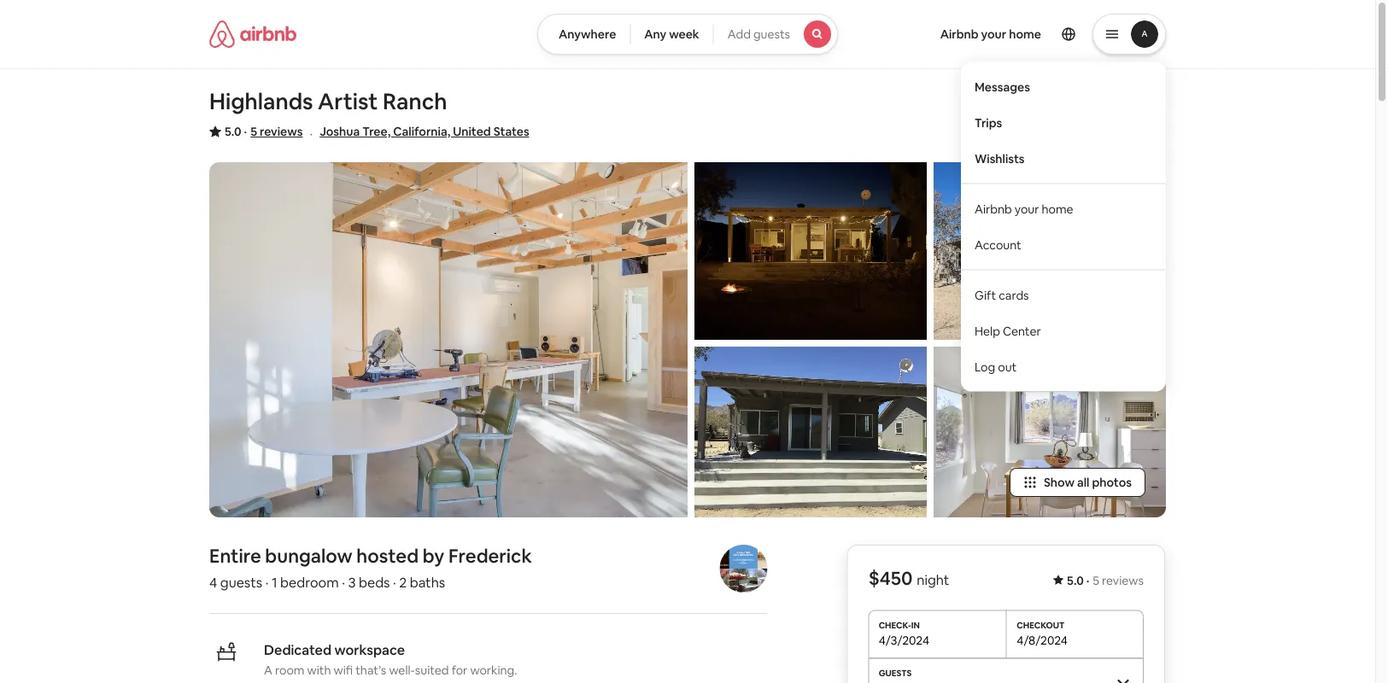 Task type: vqa. For each thing, say whether or not it's contained in the screenshot.
the topmost guests
yes



Task type: describe. For each thing, give the bounding box(es) containing it.
highlands artist ranch cottage image
[[695, 162, 927, 340]]

1 vertical spatial reviews
[[1103, 574, 1144, 589]]

gift
[[975, 288, 997, 303]]

help center
[[975, 323, 1042, 339]]

joshua
[[320, 124, 360, 139]]

trips link
[[962, 105, 1167, 140]]

dedicated
[[264, 641, 332, 659]]

0 horizontal spatial reviews
[[260, 124, 303, 139]]

0 horizontal spatial your
[[982, 26, 1007, 42]]

help center link
[[962, 313, 1167, 349]]

beds
[[359, 574, 390, 591]]

4
[[209, 574, 217, 591]]

by frederick
[[423, 544, 532, 568]]

trips
[[975, 115, 1003, 130]]

that's
[[356, 663, 387, 679]]

artist
[[318, 87, 378, 116]]

photos
[[1093, 475, 1133, 491]]

highlands artist ranch image 5 image
[[934, 347, 1167, 518]]

wishlists link
[[962, 140, 1167, 176]]

anywhere
[[559, 26, 617, 42]]

bedroom
[[280, 574, 339, 591]]

log
[[975, 359, 996, 375]]

0 vertical spatial 5
[[251, 124, 257, 139]]

1 vertical spatial airbnb your home link
[[962, 191, 1167, 227]]

5 reviews button
[[251, 123, 303, 140]]

save
[[1140, 125, 1167, 140]]

ranch
[[383, 87, 447, 116]]

main studio image
[[209, 162, 688, 518]]

anywhere button
[[538, 14, 631, 55]]

week
[[669, 26, 700, 42]]

entire
[[209, 544, 261, 568]]

any
[[645, 26, 667, 42]]

california,
[[393, 124, 451, 139]]

0 vertical spatial 5.0 · 5 reviews
[[225, 124, 303, 139]]

gift cards
[[975, 288, 1030, 303]]

1 vertical spatial your
[[1015, 201, 1040, 217]]

1 vertical spatial home
[[1042, 201, 1074, 217]]

airbnb for the bottom airbnb your home link
[[975, 201, 1013, 217]]

a
[[264, 663, 273, 679]]

save button
[[1113, 118, 1174, 147]]

any week
[[645, 26, 700, 42]]

help
[[975, 323, 1001, 339]]

states
[[494, 124, 530, 139]]

· joshua tree, california, united states
[[310, 124, 530, 142]]

0 vertical spatial airbnb your home link
[[931, 16, 1052, 52]]

log out
[[975, 359, 1017, 375]]

none search field containing anywhere
[[538, 14, 839, 55]]

account link
[[962, 227, 1167, 263]]

$450 night
[[869, 567, 950, 591]]

for
[[452, 663, 468, 679]]

guests inside button
[[754, 26, 791, 42]]

bungalow
[[265, 544, 353, 568]]

add
[[728, 26, 751, 42]]

united
[[453, 124, 491, 139]]

out
[[999, 359, 1017, 375]]

highlands artist ranch image 3 image
[[695, 347, 927, 518]]

hosted
[[357, 544, 419, 568]]



Task type: locate. For each thing, give the bounding box(es) containing it.
airbnb your home link up 'messages'
[[931, 16, 1052, 52]]

log out button
[[962, 349, 1167, 385]]

suited
[[415, 663, 449, 679]]

5
[[251, 124, 257, 139], [1093, 574, 1100, 589]]

wifi
[[334, 663, 353, 679]]

5.0 · 5 reviews
[[225, 124, 303, 139], [1068, 574, 1144, 589]]

room
[[275, 663, 305, 679]]

1 horizontal spatial your
[[1015, 201, 1040, 217]]

1 horizontal spatial 5
[[1093, 574, 1100, 589]]

1 vertical spatial guests
[[220, 574, 263, 591]]

home
[[1010, 26, 1042, 42], [1042, 201, 1074, 217]]

3
[[348, 574, 356, 591]]

account
[[975, 237, 1022, 252]]

1 vertical spatial airbnb
[[975, 201, 1013, 217]]

1
[[272, 574, 277, 591]]

airbnb your home
[[941, 26, 1042, 42], [975, 201, 1074, 217]]

2
[[399, 574, 407, 591]]

highlands artist ranch image 4 image
[[934, 162, 1167, 340]]

0 vertical spatial home
[[1010, 26, 1042, 42]]

1 horizontal spatial reviews
[[1103, 574, 1144, 589]]

0 vertical spatial airbnb your home
[[941, 26, 1042, 42]]

add guests
[[728, 26, 791, 42]]

joshua tree, california, united states button
[[320, 121, 530, 142]]

airbnb up account
[[975, 201, 1013, 217]]

gift cards link
[[962, 277, 1167, 313]]

reviews
[[260, 124, 303, 139], [1103, 574, 1144, 589]]

show all photos
[[1044, 475, 1133, 491]]

workspace
[[335, 641, 405, 659]]

· inside · joshua tree, california, united states
[[310, 124, 313, 142]]

$450
[[869, 567, 913, 591]]

any week button
[[630, 14, 714, 55]]

with
[[307, 663, 331, 679]]

1 vertical spatial 5.0
[[1068, 574, 1084, 589]]

well-
[[389, 663, 415, 679]]

guests right 'add'
[[754, 26, 791, 42]]

guests inside entire bungalow hosted by frederick 4 guests · 1 bedroom · 3 beds · 2 baths
[[220, 574, 263, 591]]

your
[[982, 26, 1007, 42], [1015, 201, 1040, 217]]

0 vertical spatial 5.0
[[225, 124, 242, 139]]

5.0 up 4/8/2024
[[1068, 574, 1084, 589]]

show all photos button
[[1010, 468, 1146, 497]]

·
[[244, 124, 247, 139], [310, 124, 313, 142], [1087, 574, 1090, 589], [266, 574, 269, 591], [342, 574, 345, 591], [393, 574, 396, 591]]

0 horizontal spatial 5.0
[[225, 124, 242, 139]]

1 horizontal spatial 5.0 · 5 reviews
[[1068, 574, 1144, 589]]

0 vertical spatial airbnb
[[941, 26, 979, 42]]

0 vertical spatial your
[[982, 26, 1007, 42]]

1 horizontal spatial 5.0
[[1068, 574, 1084, 589]]

night
[[917, 572, 950, 589]]

0 horizontal spatial 5
[[251, 124, 257, 139]]

airbnb up 'messages'
[[941, 26, 979, 42]]

your up account
[[1015, 201, 1040, 217]]

messages link
[[962, 69, 1167, 105]]

1 vertical spatial 5.0 · 5 reviews
[[1068, 574, 1144, 589]]

None search field
[[538, 14, 839, 55]]

1 horizontal spatial guests
[[754, 26, 791, 42]]

guests
[[754, 26, 791, 42], [220, 574, 263, 591]]

airbnb your home link down wishlists link
[[962, 191, 1167, 227]]

home up account link
[[1042, 201, 1074, 217]]

5.0 down the highlands
[[225, 124, 242, 139]]

baths
[[410, 574, 445, 591]]

0 horizontal spatial guests
[[220, 574, 263, 591]]

airbnb your home up 'messages'
[[941, 26, 1042, 42]]

wishlists
[[975, 151, 1025, 166]]

center
[[1003, 323, 1042, 339]]

airbnb your home for the bottom airbnb your home link
[[975, 201, 1074, 217]]

guests down entire
[[220, 574, 263, 591]]

learn more about the host, frederick. image
[[720, 545, 768, 593], [720, 545, 768, 593]]

1 vertical spatial airbnb your home
[[975, 201, 1074, 217]]

working.
[[470, 663, 518, 679]]

airbnb your home up account
[[975, 201, 1074, 217]]

highlands
[[209, 87, 313, 116]]

1 vertical spatial 5
[[1093, 574, 1100, 589]]

dedicated workspace a room with wifi that's well-suited for working.
[[264, 641, 518, 679]]

4/8/2024
[[1017, 633, 1068, 648]]

highlands artist ranch
[[209, 87, 447, 116]]

show
[[1044, 475, 1075, 491]]

airbnb
[[941, 26, 979, 42], [975, 201, 1013, 217]]

0 horizontal spatial 5.0 · 5 reviews
[[225, 124, 303, 139]]

cards
[[999, 288, 1030, 303]]

tree,
[[363, 124, 391, 139]]

5.0
[[225, 124, 242, 139], [1068, 574, 1084, 589]]

profile element
[[859, 0, 1167, 392]]

airbnb your home link
[[931, 16, 1052, 52], [962, 191, 1167, 227]]

4/3/2024
[[879, 633, 930, 648]]

add guests button
[[713, 14, 839, 55]]

all
[[1078, 475, 1090, 491]]

messages
[[975, 79, 1031, 94]]

home up 'messages'
[[1010, 26, 1042, 42]]

airbnb for top airbnb your home link
[[941, 26, 979, 42]]

entire bungalow hosted by frederick 4 guests · 1 bedroom · 3 beds · 2 baths
[[209, 544, 532, 591]]

airbnb your home for top airbnb your home link
[[941, 26, 1042, 42]]

your up 'messages'
[[982, 26, 1007, 42]]

0 vertical spatial guests
[[754, 26, 791, 42]]

0 vertical spatial reviews
[[260, 124, 303, 139]]



